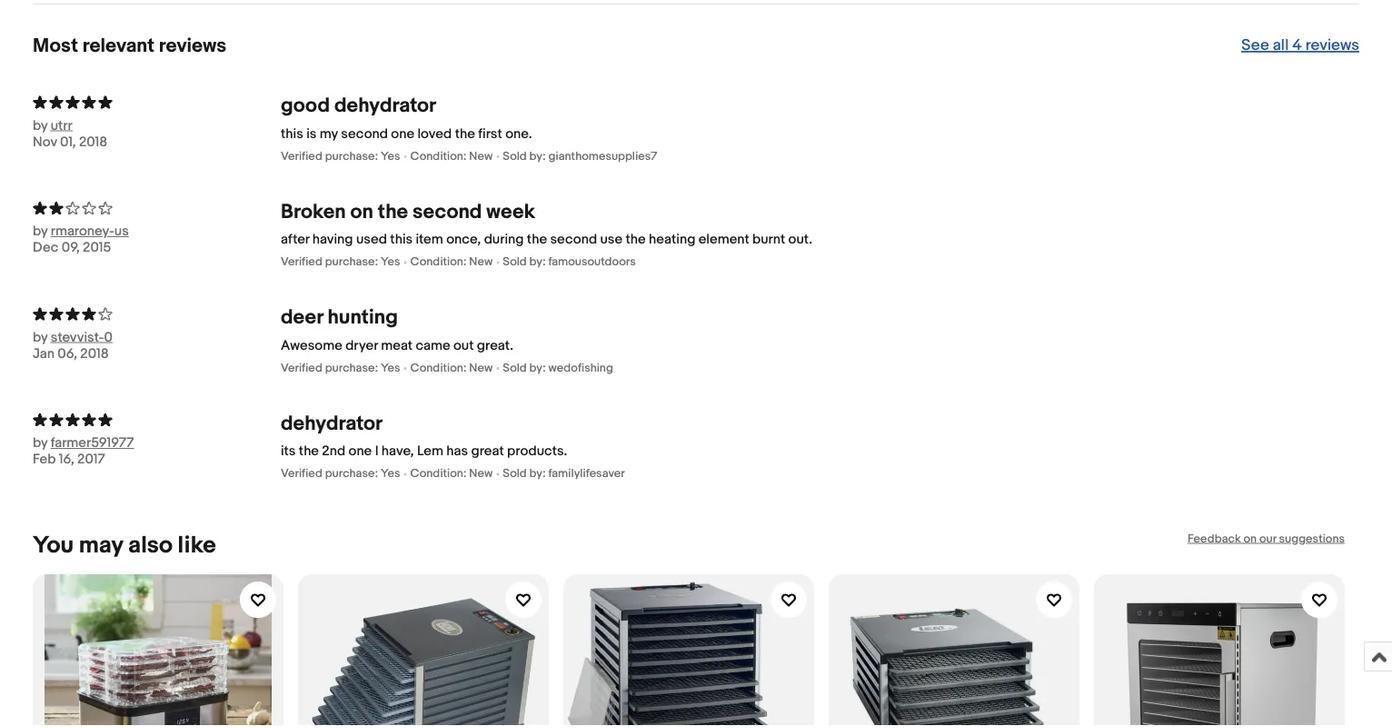 Task type: vqa. For each thing, say whether or not it's contained in the screenshot.
Carrier
no



Task type: describe. For each thing, give the bounding box(es) containing it.
percents of reviewers think of this product as image for deer
[[33, 305, 281, 322]]

new for dehydrator
[[469, 467, 493, 481]]

condition: for one
[[410, 467, 467, 481]]

yes for is
[[381, 149, 400, 163]]

feedback on our suggestions
[[1188, 532, 1345, 546]]

see all 4 reviews link
[[1242, 36, 1360, 55]]

great.
[[477, 337, 513, 354]]

first
[[478, 125, 502, 142]]

farmer591977
[[51, 435, 134, 451]]

verified purchase: yes for on
[[281, 255, 400, 269]]

have,
[[382, 443, 414, 459]]

16,
[[59, 451, 74, 468]]

utrr
[[51, 117, 72, 134]]

like
[[178, 532, 216, 560]]

burnt
[[753, 231, 785, 248]]

the inside "good dehydrator this is my second one loved the first one."
[[455, 125, 475, 142]]

yes for 2nd
[[381, 467, 400, 481]]

verified for broken on the second week
[[281, 255, 322, 269]]

sold by: familylifesaver
[[503, 467, 625, 481]]

by: for dehydrator
[[529, 467, 546, 481]]

this inside "good dehydrator this is my second one loved the first one."
[[281, 125, 303, 142]]

having
[[312, 231, 353, 248]]

verified purchase: yes for dehydrator
[[281, 149, 400, 163]]

our
[[1260, 532, 1277, 546]]

all
[[1273, 36, 1289, 55]]

this inside broken on the second week after having used this item once, during the second use the heating element burnt out.
[[390, 231, 413, 248]]

yes for dryer
[[381, 361, 400, 375]]

by for dehydrator
[[33, 435, 48, 451]]

2nd
[[322, 443, 345, 459]]

1 horizontal spatial second
[[413, 199, 482, 224]]

09,
[[62, 239, 80, 256]]

new for deer hunting
[[469, 361, 493, 375]]

nov
[[33, 134, 57, 150]]

by utrr nov 01, 2018
[[33, 117, 107, 150]]

new for good dehydrator
[[469, 149, 493, 163]]

wedofishing
[[548, 361, 613, 375]]

purchase: for dryer
[[325, 361, 378, 375]]

condition: for my
[[410, 149, 467, 163]]

2015
[[83, 239, 111, 256]]

purchase: for 2nd
[[325, 467, 378, 481]]

dehydrator inside "good dehydrator this is my second one loved the first one."
[[334, 94, 436, 118]]

i
[[375, 443, 378, 459]]

condition: new for broken on the second week
[[410, 255, 493, 269]]

familylifesaver
[[548, 467, 625, 481]]

by stevvist-0 jan 06, 2018
[[33, 329, 113, 362]]

sold for good dehydrator
[[503, 149, 527, 163]]

my
[[320, 125, 338, 142]]

by: for broken on the second week
[[529, 255, 546, 269]]

broken on the second week after having used this item once, during the second use the heating element burnt out.
[[281, 199, 812, 248]]

dryer
[[345, 337, 378, 354]]

verified purchase: yes for hunting
[[281, 361, 400, 375]]

feedback on our suggestions link
[[1188, 532, 1345, 546]]

us
[[114, 223, 129, 239]]

is
[[306, 125, 317, 142]]

sold by: famousoutdoors
[[503, 255, 636, 269]]

loved
[[417, 125, 452, 142]]

purchase: for is
[[325, 149, 378, 163]]

percents of reviewers think of this product as image for good
[[33, 94, 281, 110]]

by: for deer hunting
[[529, 361, 546, 375]]

see
[[1242, 36, 1269, 55]]

rmaroney-
[[51, 223, 114, 239]]

sold for dehydrator
[[503, 467, 527, 481]]

the inside dehydrator its the 2nd one i have, lem has great products.
[[299, 443, 319, 459]]

the up used
[[378, 199, 408, 224]]

condition: new for dehydrator
[[410, 467, 493, 481]]

heating
[[649, 231, 696, 248]]

element
[[699, 231, 749, 248]]

see all 4 reviews
[[1242, 36, 1360, 55]]

one inside "good dehydrator this is my second one loved the first one."
[[391, 125, 414, 142]]

2018 inside the by stevvist-0 jan 06, 2018
[[80, 345, 109, 362]]

sold by: wedofishing
[[503, 361, 613, 375]]

gianthomesupplies7
[[548, 149, 657, 163]]

condition: for week
[[410, 255, 467, 269]]

most
[[33, 34, 78, 57]]

one inside dehydrator its the 2nd one i have, lem has great products.
[[349, 443, 372, 459]]



Task type: locate. For each thing, give the bounding box(es) containing it.
second right my in the left of the page
[[341, 125, 388, 142]]

condition: down lem
[[410, 467, 467, 481]]

condition: down item
[[410, 255, 467, 269]]

rmaroney-us link
[[51, 223, 178, 239]]

the left first
[[455, 125, 475, 142]]

famousoutdoors
[[548, 255, 636, 269]]

also
[[128, 532, 173, 560]]

4 by: from the top
[[529, 467, 546, 481]]

by rmaroney-us dec 09, 2015
[[33, 223, 129, 256]]

1 vertical spatial on
[[1244, 532, 1257, 546]]

0
[[104, 329, 113, 345]]

2 purchase: from the top
[[325, 255, 378, 269]]

feb
[[33, 451, 56, 468]]

yes for second
[[381, 255, 400, 269]]

has
[[447, 443, 468, 459]]

good dehydrator this is my second one loved the first one.
[[281, 94, 532, 142]]

0 horizontal spatial on
[[350, 199, 373, 224]]

by inside the by stevvist-0 jan 06, 2018
[[33, 329, 48, 345]]

2 condition: from the top
[[410, 255, 467, 269]]

2017
[[77, 451, 105, 468]]

by inside by utrr nov 01, 2018
[[33, 117, 48, 134]]

verified purchase: yes down having
[[281, 255, 400, 269]]

percents of reviewers think of this product as image up 'farmer591977' link
[[33, 411, 281, 428]]

2 verified from the top
[[281, 255, 322, 269]]

second up 'sold by: famousoutdoors'
[[550, 231, 597, 248]]

condition: new down once,
[[410, 255, 493, 269]]

by: down broken on the second week after having used this item once, during the second use the heating element burnt out.
[[529, 255, 546, 269]]

condition: new down loved
[[410, 149, 493, 163]]

purchase: down 2nd
[[325, 467, 378, 481]]

its
[[281, 443, 296, 459]]

1 purchase: from the top
[[325, 149, 378, 163]]

by farmer591977 feb 16, 2017
[[33, 435, 134, 468]]

verified down its
[[281, 467, 322, 481]]

1 condition: from the top
[[410, 149, 467, 163]]

by inside the by farmer591977 feb 16, 2017
[[33, 435, 48, 451]]

percents of reviewers think of this product as image up stevvist-0 link
[[33, 305, 281, 322]]

good
[[281, 94, 330, 118]]

2 by: from the top
[[529, 255, 546, 269]]

0 vertical spatial 2018
[[79, 134, 107, 150]]

by for good
[[33, 117, 48, 134]]

2 new from the top
[[469, 255, 493, 269]]

during
[[484, 231, 524, 248]]

percents of reviewers think of this product as image for dehydrator
[[33, 411, 281, 428]]

out.
[[788, 231, 812, 248]]

2018 inside by utrr nov 01, 2018
[[79, 134, 107, 150]]

2 yes from the top
[[381, 255, 400, 269]]

after
[[281, 231, 309, 248]]

verified purchase: yes for its
[[281, 467, 400, 481]]

the
[[455, 125, 475, 142], [378, 199, 408, 224], [527, 231, 547, 248], [626, 231, 646, 248], [299, 443, 319, 459]]

use
[[600, 231, 623, 248]]

yes down have, at the bottom of page
[[381, 467, 400, 481]]

yes
[[381, 149, 400, 163], [381, 255, 400, 269], [381, 361, 400, 375], [381, 467, 400, 481]]

verified
[[281, 149, 322, 163], [281, 255, 322, 269], [281, 361, 322, 375], [281, 467, 322, 481]]

1 condition: new from the top
[[410, 149, 493, 163]]

1 horizontal spatial on
[[1244, 532, 1257, 546]]

sold down one.
[[503, 149, 527, 163]]

the right use
[[626, 231, 646, 248]]

sold down great.
[[503, 361, 527, 375]]

verified purchase: yes down my in the left of the page
[[281, 149, 400, 163]]

deer
[[281, 305, 323, 330]]

1 yes from the top
[[381, 149, 400, 163]]

3 by from the top
[[33, 329, 48, 345]]

meat
[[381, 337, 413, 354]]

once,
[[446, 231, 481, 248]]

by inside by rmaroney-us dec 09, 2015
[[33, 223, 48, 239]]

item
[[416, 231, 443, 248]]

condition: new down has
[[410, 467, 493, 481]]

3 by: from the top
[[529, 361, 546, 375]]

products.
[[507, 443, 567, 459]]

one
[[391, 125, 414, 142], [349, 443, 372, 459]]

by left the 06, at the top of page
[[33, 329, 48, 345]]

1 vertical spatial 2018
[[80, 345, 109, 362]]

verified for dehydrator
[[281, 467, 322, 481]]

1 by from the top
[[33, 117, 48, 134]]

utrr link
[[51, 117, 178, 134]]

out
[[453, 337, 474, 354]]

2 by from the top
[[33, 223, 48, 239]]

this
[[281, 125, 303, 142], [390, 231, 413, 248]]

sold down during
[[503, 255, 527, 269]]

4 verified from the top
[[281, 467, 322, 481]]

feedback
[[1188, 532, 1241, 546]]

reviews right relevant
[[159, 34, 226, 57]]

0 horizontal spatial reviews
[[159, 34, 226, 57]]

purchase: down having
[[325, 255, 378, 269]]

by: down products.
[[529, 467, 546, 481]]

lem
[[417, 443, 443, 459]]

percents of reviewers think of this product as image for broken
[[33, 199, 281, 216]]

may
[[79, 532, 123, 560]]

0 horizontal spatial this
[[281, 125, 303, 142]]

4 new from the top
[[469, 467, 493, 481]]

reviews right 4
[[1306, 36, 1360, 55]]

by: for good dehydrator
[[529, 149, 546, 163]]

one left loved
[[391, 125, 414, 142]]

dec
[[33, 239, 59, 256]]

2 vertical spatial second
[[550, 231, 597, 248]]

on for broken
[[350, 199, 373, 224]]

0 vertical spatial second
[[341, 125, 388, 142]]

3 condition: from the top
[[410, 361, 467, 375]]

on left our
[[1244, 532, 1257, 546]]

you
[[33, 532, 74, 560]]

on inside broken on the second week after having used this item once, during the second use the heating element burnt out.
[[350, 199, 373, 224]]

1 verified from the top
[[281, 149, 322, 163]]

purchase:
[[325, 149, 378, 163], [325, 255, 378, 269], [325, 361, 378, 375], [325, 467, 378, 481]]

1 by: from the top
[[529, 149, 546, 163]]

new down first
[[469, 149, 493, 163]]

verified for deer hunting
[[281, 361, 322, 375]]

on up used
[[350, 199, 373, 224]]

sold by: gianthomesupplies7
[[503, 149, 657, 163]]

sold
[[503, 149, 527, 163], [503, 255, 527, 269], [503, 361, 527, 375], [503, 467, 527, 481]]

new
[[469, 149, 493, 163], [469, 255, 493, 269], [469, 361, 493, 375], [469, 467, 493, 481]]

by for broken
[[33, 223, 48, 239]]

one left i
[[349, 443, 372, 459]]

deer hunting awesome dryer meat came out great.
[[281, 305, 513, 354]]

dehydrator up loved
[[334, 94, 436, 118]]

1 horizontal spatial reviews
[[1306, 36, 1360, 55]]

by:
[[529, 149, 546, 163], [529, 255, 546, 269], [529, 361, 546, 375], [529, 467, 546, 481]]

3 sold from the top
[[503, 361, 527, 375]]

3 verified from the top
[[281, 361, 322, 375]]

by left utrr
[[33, 117, 48, 134]]

by: left wedofishing
[[529, 361, 546, 375]]

condition: new for good dehydrator
[[410, 149, 493, 163]]

sold down products.
[[503, 467, 527, 481]]

new down once,
[[469, 255, 493, 269]]

by left 16,
[[33, 435, 48, 451]]

yes down meat
[[381, 361, 400, 375]]

great
[[471, 443, 504, 459]]

verified for good dehydrator
[[281, 149, 322, 163]]

1 vertical spatial this
[[390, 231, 413, 248]]

verified purchase: yes down dryer
[[281, 361, 400, 375]]

the right its
[[299, 443, 319, 459]]

most relevant reviews
[[33, 34, 226, 57]]

second
[[341, 125, 388, 142], [413, 199, 482, 224], [550, 231, 597, 248]]

3 percents of reviewers think of this product as image from the top
[[33, 305, 281, 322]]

you may also like
[[33, 532, 216, 560]]

3 condition: new from the top
[[410, 361, 493, 375]]

new for broken on the second week
[[469, 255, 493, 269]]

3 new from the top
[[469, 361, 493, 375]]

1 vertical spatial dehydrator
[[281, 411, 383, 436]]

percents of reviewers think of this product as image up utrr link
[[33, 94, 281, 110]]

3 yes from the top
[[381, 361, 400, 375]]

3 purchase: from the top
[[325, 361, 378, 375]]

purchase: for second
[[325, 255, 378, 269]]

0 horizontal spatial one
[[349, 443, 372, 459]]

0 vertical spatial this
[[281, 125, 303, 142]]

4 by from the top
[[33, 435, 48, 451]]

this left item
[[390, 231, 413, 248]]

2 percents of reviewers think of this product as image from the top
[[33, 199, 281, 216]]

verified purchase: yes
[[281, 149, 400, 163], [281, 255, 400, 269], [281, 361, 400, 375], [281, 467, 400, 481]]

1 verified purchase: yes from the top
[[281, 149, 400, 163]]

2018 right the 06, at the top of page
[[80, 345, 109, 362]]

by
[[33, 117, 48, 134], [33, 223, 48, 239], [33, 329, 48, 345], [33, 435, 48, 451]]

4 verified purchase: yes from the top
[[281, 467, 400, 481]]

by: down one.
[[529, 149, 546, 163]]

farmer591977 link
[[51, 435, 178, 451]]

4 yes from the top
[[381, 467, 400, 481]]

2018 right the 01,
[[79, 134, 107, 150]]

verified down the 'is'
[[281, 149, 322, 163]]

01,
[[60, 134, 76, 150]]

verified down awesome
[[281, 361, 322, 375]]

on
[[350, 199, 373, 224], [1244, 532, 1257, 546]]

percents of reviewers think of this product as image up us
[[33, 199, 281, 216]]

06,
[[58, 345, 77, 362]]

one.
[[505, 125, 532, 142]]

purchase: down my in the left of the page
[[325, 149, 378, 163]]

this left the 'is'
[[281, 125, 303, 142]]

3 verified purchase: yes from the top
[[281, 361, 400, 375]]

verified down after
[[281, 255, 322, 269]]

relevant
[[82, 34, 154, 57]]

new down great.
[[469, 361, 493, 375]]

2 condition: new from the top
[[410, 255, 493, 269]]

list
[[33, 560, 1360, 726]]

came
[[416, 337, 450, 354]]

condition:
[[410, 149, 467, 163], [410, 255, 467, 269], [410, 361, 467, 375], [410, 467, 467, 481]]

second inside "good dehydrator this is my second one loved the first one."
[[341, 125, 388, 142]]

dehydrator inside dehydrator its the 2nd one i have, lem has great products.
[[281, 411, 383, 436]]

condition: down loved
[[410, 149, 467, 163]]

purchase: down dryer
[[325, 361, 378, 375]]

verified purchase: yes down 2nd
[[281, 467, 400, 481]]

2 horizontal spatial second
[[550, 231, 597, 248]]

percents of reviewers think of this product as image
[[33, 94, 281, 110], [33, 199, 281, 216], [33, 305, 281, 322], [33, 411, 281, 428]]

on for feedback
[[1244, 532, 1257, 546]]

2 sold from the top
[[503, 255, 527, 269]]

sold for deer hunting
[[503, 361, 527, 375]]

week
[[487, 199, 535, 224]]

0 vertical spatial dehydrator
[[334, 94, 436, 118]]

1 percents of reviewers think of this product as image from the top
[[33, 94, 281, 110]]

yes down used
[[381, 255, 400, 269]]

1 horizontal spatial one
[[391, 125, 414, 142]]

1 sold from the top
[[503, 149, 527, 163]]

hunting
[[328, 305, 398, 330]]

0 horizontal spatial second
[[341, 125, 388, 142]]

1 horizontal spatial this
[[390, 231, 413, 248]]

awesome
[[281, 337, 342, 354]]

2 verified purchase: yes from the top
[[281, 255, 400, 269]]

new down great on the left of page
[[469, 467, 493, 481]]

condition: down came
[[410, 361, 467, 375]]

stevvist-
[[51, 329, 104, 345]]

suggestions
[[1279, 532, 1345, 546]]

reviews
[[159, 34, 226, 57], [1306, 36, 1360, 55]]

4 condition: from the top
[[410, 467, 467, 481]]

4 purchase: from the top
[[325, 467, 378, 481]]

2018
[[79, 134, 107, 150], [80, 345, 109, 362]]

4 sold from the top
[[503, 467, 527, 481]]

0 vertical spatial on
[[350, 199, 373, 224]]

condition: new for deer hunting
[[410, 361, 493, 375]]

second up once,
[[413, 199, 482, 224]]

jan
[[33, 345, 55, 362]]

by left 09,
[[33, 223, 48, 239]]

stevvist-0 link
[[51, 329, 178, 345]]

broken
[[281, 199, 346, 224]]

condition: new down 'out'
[[410, 361, 493, 375]]

4 percents of reviewers think of this product as image from the top
[[33, 411, 281, 428]]

dehydrator its the 2nd one i have, lem has great products.
[[281, 411, 567, 459]]

4
[[1292, 36, 1302, 55]]

yes down "good dehydrator this is my second one loved the first one."
[[381, 149, 400, 163]]

0 vertical spatial one
[[391, 125, 414, 142]]

sold for broken on the second week
[[503, 255, 527, 269]]

the right during
[[527, 231, 547, 248]]

condition: new
[[410, 149, 493, 163], [410, 255, 493, 269], [410, 361, 493, 375], [410, 467, 493, 481]]

4 condition: new from the top
[[410, 467, 493, 481]]

1 vertical spatial second
[[413, 199, 482, 224]]

condition: for meat
[[410, 361, 467, 375]]

by for deer
[[33, 329, 48, 345]]

used
[[356, 231, 387, 248]]

1 vertical spatial one
[[349, 443, 372, 459]]

1 new from the top
[[469, 149, 493, 163]]

dehydrator up 2nd
[[281, 411, 383, 436]]



